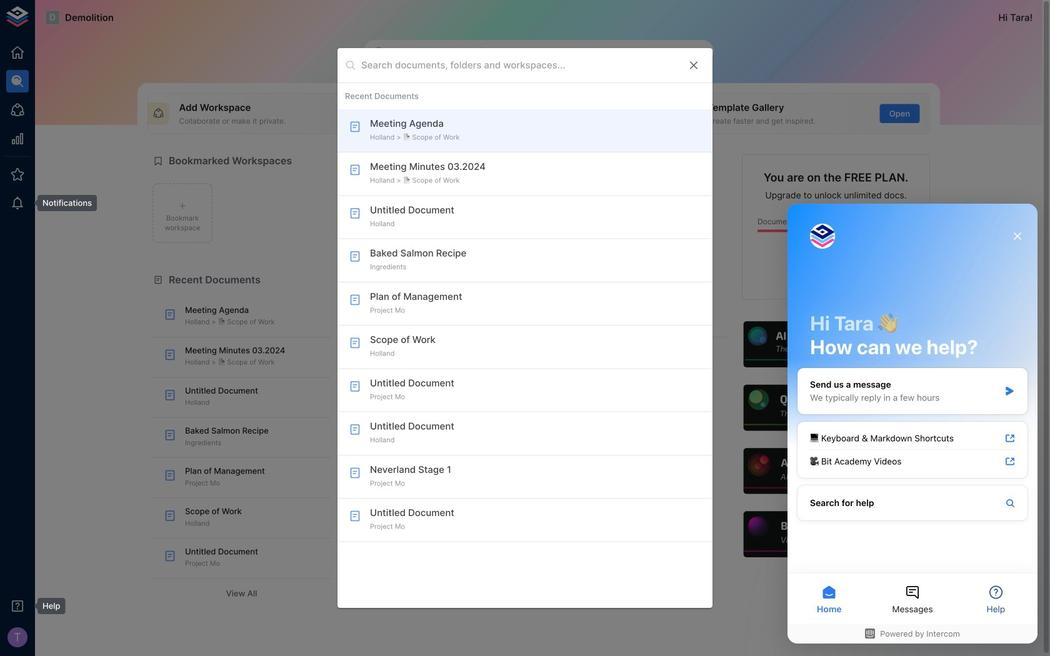 Task type: locate. For each thing, give the bounding box(es) containing it.
0 vertical spatial tooltip
[[29, 195, 97, 212]]

4 help image from the top
[[742, 510, 931, 560]]

dialog
[[338, 48, 713, 608], [788, 204, 1038, 644]]

1 help image from the top
[[742, 320, 931, 370]]

help image
[[742, 320, 931, 370], [742, 383, 931, 433], [742, 447, 931, 496], [742, 510, 931, 560]]

1 tooltip from the top
[[29, 195, 97, 212]]

1 vertical spatial tooltip
[[29, 599, 65, 615]]

Search documents, folders and workspaces... text field
[[362, 56, 678, 75]]

tooltip
[[29, 195, 97, 212], [29, 599, 65, 615]]



Task type: describe. For each thing, give the bounding box(es) containing it.
2 tooltip from the top
[[29, 599, 65, 615]]

0 horizontal spatial dialog
[[338, 48, 713, 608]]

3 help image from the top
[[742, 447, 931, 496]]

1 horizontal spatial dialog
[[788, 204, 1038, 644]]

2 help image from the top
[[742, 383, 931, 433]]



